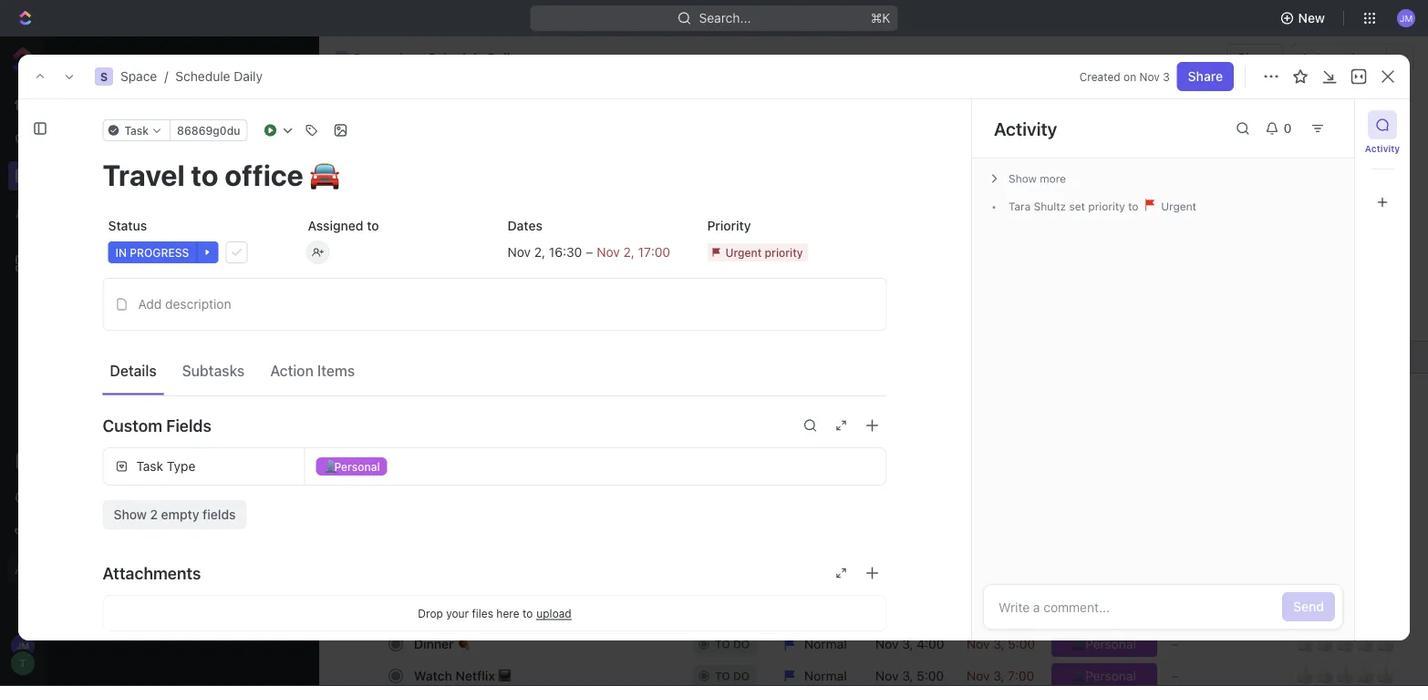 Task type: describe. For each thing, give the bounding box(es) containing it.
check all communication channels ⚒️
[[414, 381, 639, 396]]

observatory, , element
[[87, 324, 105, 342]]

new button
[[1273, 4, 1336, 33]]

show for show more
[[1009, 172, 1037, 185]]

watch netflix 📺 link
[[410, 663, 679, 687]]

empty
[[161, 508, 199, 523]]

send
[[1294, 600, 1324, 615]]

– button for watch netflix 📺
[[1161, 660, 1285, 687]]

2 , from the left
[[631, 244, 635, 260]]

show more
[[1009, 172, 1066, 185]]

view all spaces
[[72, 395, 164, 410]]

0 horizontal spatial add task
[[491, 259, 539, 271]]

share button down the new button
[[1227, 44, 1284, 73]]

space, , element for bottom 'space' link
[[87, 164, 105, 182]]

1 vertical spatial /
[[164, 69, 168, 84]]

check all communication channels ⚒️ link
[[410, 376, 679, 402]]

space for team space
[[147, 293, 182, 307]]

subtasks button
[[175, 354, 252, 387]]

0 button
[[1258, 114, 1303, 143]]

nov 2 , 16:30 – nov 2 , 17:00
[[508, 244, 671, 260]]

set priority to
[[1066, 200, 1142, 213]]

exercise
[[477, 605, 527, 620]]

communication
[[473, 381, 565, 396]]

14
[[300, 231, 311, 243]]

created
[[1080, 70, 1121, 83]]

action items button
[[263, 354, 362, 387]]

17:00
[[638, 244, 671, 260]]

add right the 0
[[1297, 117, 1321, 132]]

afterwork exercise 💪 link
[[410, 599, 679, 626]]

designs
[[525, 477, 572, 492]]

created on nov 3
[[1080, 70, 1170, 83]]

team space, , element
[[87, 291, 105, 309]]

description
[[165, 297, 231, 312]]

share for share button to the right of '3'
[[1188, 69, 1223, 84]]

spaces link
[[47, 85, 105, 100]]

share for share button underneath the new button
[[1238, 51, 1273, 66]]

channels
[[569, 381, 623, 396]]

netflix
[[456, 669, 495, 684]]

progress
[[130, 246, 189, 259]]

automations button
[[1292, 45, 1386, 72]]

custom fields
[[103, 416, 212, 436]]

0 horizontal spatial schedule daily
[[108, 230, 189, 244]]

urgent
[[1158, 200, 1197, 213]]

grocery
[[108, 260, 152, 274]]

2 for fields
[[150, 508, 158, 523]]

dates
[[508, 218, 543, 234]]

16:30
[[549, 244, 582, 260]]

grocery link
[[78, 252, 293, 282]]

task button
[[103, 119, 171, 141]]

all for check
[[456, 381, 469, 396]]

add up view
[[79, 361, 100, 374]]

0 vertical spatial space link
[[120, 69, 157, 84]]

more
[[1040, 172, 1066, 185]]

upload
[[537, 608, 572, 620]]

view all spaces link
[[72, 395, 164, 410]]

space inside 'space' link
[[113, 166, 148, 180]]

custom fields element
[[103, 448, 887, 530]]

0 horizontal spatial nov
[[508, 244, 531, 260]]

files
[[472, 608, 493, 620]]

attachments
[[103, 564, 201, 583]]

task sidebar navigation tab list
[[1363, 110, 1403, 217]]

team
[[113, 293, 144, 307]]

status
[[108, 218, 147, 234]]

0 horizontal spatial schedule
[[108, 230, 159, 244]]

apply revisions to designs based on feedback from supervisor ⚒️ link
[[410, 472, 805, 498]]

0 horizontal spatial on
[[616, 477, 631, 492]]

shultz
[[1034, 200, 1066, 213]]

Edit task name text field
[[103, 158, 887, 192]]

📺
[[499, 669, 511, 684]]

💪
[[530, 605, 543, 620]]

in
[[115, 246, 127, 259]]

1 vertical spatial schedule
[[175, 69, 230, 84]]

s for s space /
[[339, 53, 345, 63]]

2 horizontal spatial nov
[[1140, 70, 1160, 83]]

everything link
[[54, 128, 311, 157]]

space for s space /
[[353, 51, 390, 66]]

s space /
[[339, 51, 402, 66]]

search...
[[699, 10, 751, 26]]

hide
[[1007, 215, 1031, 228]]

🍖
[[457, 637, 470, 652]]

add description
[[138, 297, 231, 312]]

apply
[[414, 477, 449, 492]]

dinner 🍖
[[414, 637, 470, 652]]

add space
[[79, 361, 135, 374]]

add description button
[[109, 290, 881, 319]]

0
[[1284, 121, 1292, 136]]

🍗
[[454, 445, 467, 460]]

subtasks
[[182, 362, 245, 379]]

space, , element for 'space' link to the top
[[95, 68, 113, 86]]

details
[[110, 362, 157, 379]]

dinner 🍖 link
[[410, 631, 679, 658]]

show more button
[[983, 166, 1344, 192]]

automations
[[1301, 51, 1377, 66]]

0 vertical spatial daily
[[488, 51, 517, 66]]

task inside custom fields 'element'
[[136, 459, 163, 474]]

urgent priority button
[[702, 236, 887, 269]]

to right assigned
[[367, 218, 379, 234]]

0 vertical spatial add task
[[1297, 117, 1352, 132]]

action items
[[270, 362, 355, 379]]

👤personal button
[[305, 449, 886, 485]]



Task type: vqa. For each thing, say whether or not it's contained in the screenshot.
Drop Files Here To Attach
no



Task type: locate. For each thing, give the bounding box(es) containing it.
0 vertical spatial schedule
[[428, 51, 484, 66]]

86869g0du
[[177, 124, 240, 137]]

type
[[167, 459, 195, 474]]

jm button
[[1392, 4, 1421, 33]]

space, , element
[[335, 51, 349, 66], [95, 68, 113, 86], [87, 164, 105, 182]]

lunch
[[414, 445, 451, 460]]

1 horizontal spatial on
[[1124, 70, 1137, 83]]

0 horizontal spatial show
[[114, 508, 147, 523]]

1 horizontal spatial show
[[1009, 172, 1037, 185]]

lunch 🍗 link
[[410, 440, 679, 466]]

1 horizontal spatial share
[[1238, 51, 1273, 66]]

dinner
[[414, 637, 454, 652]]

team space
[[113, 293, 182, 307]]

here
[[497, 608, 520, 620]]

priority for urgent
[[765, 246, 803, 259]]

2 left the 16:30 at the top left of page
[[534, 244, 542, 260]]

urgent
[[726, 246, 762, 259]]

0 horizontal spatial activity
[[994, 118, 1058, 139]]

watch
[[414, 669, 452, 684]]

2 inside custom fields 'element'
[[150, 508, 158, 523]]

1 horizontal spatial activity
[[1365, 143, 1400, 154]]

share up 0 dropdown button
[[1238, 51, 1273, 66]]

1 vertical spatial priority
[[765, 246, 803, 259]]

/
[[398, 51, 402, 66], [164, 69, 168, 84]]

0 horizontal spatial s
[[100, 70, 108, 83]]

watch netflix 📺
[[414, 669, 511, 684]]

2 – button from the top
[[1161, 628, 1285, 661]]

1 horizontal spatial all
[[456, 381, 469, 396]]

space link up task dropdown button
[[120, 69, 157, 84]]

task type
[[136, 459, 195, 474]]

priority
[[707, 218, 751, 234]]

observatory link
[[113, 318, 288, 348]]

show left "empty" at the left of page
[[114, 508, 147, 523]]

0 horizontal spatial 2
[[150, 508, 158, 523]]

1 , from the left
[[542, 244, 546, 260]]

priority for set
[[1089, 200, 1125, 213]]

priority right urgent
[[765, 246, 803, 259]]

spaces
[[68, 80, 107, 93], [61, 85, 105, 100], [120, 395, 164, 410]]

show for show 2 empty fields
[[114, 508, 147, 523]]

, left '17:00'
[[631, 244, 635, 260]]

1 horizontal spatial /
[[398, 51, 402, 66]]

1 vertical spatial add task
[[491, 259, 539, 271]]

share right '3'
[[1188, 69, 1223, 84]]

on right "based"
[[616, 477, 631, 492]]

afterwork
[[414, 605, 474, 620]]

1 horizontal spatial ,
[[631, 244, 635, 260]]

0 vertical spatial /
[[398, 51, 402, 66]]

1 vertical spatial s
[[100, 70, 108, 83]]

on right the created
[[1124, 70, 1137, 83]]

add inside button
[[138, 297, 162, 312]]

1 vertical spatial activity
[[1365, 143, 1400, 154]]

daily
[[488, 51, 517, 66], [234, 69, 263, 84], [162, 230, 189, 244]]

1 horizontal spatial daily
[[234, 69, 263, 84]]

show inside custom fields 'element'
[[114, 508, 147, 523]]

⚒️
[[626, 381, 639, 396], [793, 477, 805, 492]]

add task button up the 'add description' button
[[469, 254, 546, 276]]

0 horizontal spatial /
[[164, 69, 168, 84]]

all right check at bottom left
[[456, 381, 469, 396]]

to right here on the bottom left of page
[[523, 608, 533, 620]]

⚒️ inside check all communication channels ⚒️ link
[[626, 381, 639, 396]]

⚒️ right supervisor
[[793, 477, 805, 492]]

activity inside task sidebar navigation tab list
[[1365, 143, 1400, 154]]

space link down everything link at left
[[113, 159, 288, 188]]

show up tara
[[1009, 172, 1037, 185]]

schedule
[[428, 51, 484, 66], [175, 69, 230, 84], [108, 230, 159, 244]]

items
[[317, 362, 355, 379]]

activity inside 'task sidebar content' 'section'
[[994, 118, 1058, 139]]

2 left '17:00'
[[624, 244, 631, 260]]

1 horizontal spatial s
[[339, 53, 345, 63]]

show 2 empty fields
[[114, 508, 236, 523]]

revisions
[[452, 477, 506, 492]]

0 vertical spatial activity
[[994, 118, 1058, 139]]

schedule right s space /
[[428, 51, 484, 66]]

feedback
[[634, 477, 690, 492]]

schedule daily link
[[405, 47, 522, 69], [175, 69, 263, 84], [78, 222, 293, 252]]

from
[[694, 477, 722, 492]]

add task button down automations button at right top
[[1286, 110, 1363, 140]]

1 horizontal spatial ⚒️
[[793, 477, 805, 492]]

0 vertical spatial show
[[1009, 172, 1037, 185]]

space inside team space link
[[147, 293, 182, 307]]

s for s
[[100, 70, 108, 83]]

0 vertical spatial on
[[1124, 70, 1137, 83]]

1 vertical spatial show
[[114, 508, 147, 523]]

0 horizontal spatial daily
[[162, 230, 189, 244]]

3 – button from the top
[[1161, 660, 1285, 687]]

2 horizontal spatial schedule
[[428, 51, 484, 66]]

2 vertical spatial space, , element
[[87, 164, 105, 182]]

fields
[[166, 416, 212, 436]]

2 for 16:30
[[534, 244, 542, 260]]

nov down dates
[[508, 244, 531, 260]]

priority inside 'task sidebar content' 'section'
[[1089, 200, 1125, 213]]

1 horizontal spatial schedule
[[175, 69, 230, 84]]

– button
[[1161, 564, 1285, 597], [1161, 628, 1285, 661], [1161, 660, 1285, 687]]

add up the 'add description' button
[[491, 259, 512, 271]]

task
[[1324, 117, 1352, 132], [125, 124, 149, 137], [515, 259, 539, 271], [136, 459, 163, 474]]

2 vertical spatial daily
[[162, 230, 189, 244]]

share button right '3'
[[1177, 62, 1234, 91]]

view
[[72, 395, 100, 410]]

86869g0du button
[[170, 119, 248, 141]]

1 vertical spatial schedule daily
[[108, 230, 189, 244]]

task inside dropdown button
[[125, 124, 149, 137]]

1 vertical spatial ⚒️
[[793, 477, 805, 492]]

1 horizontal spatial 2
[[534, 244, 542, 260]]

0 vertical spatial space, , element
[[335, 51, 349, 66]]

task down dates
[[515, 259, 539, 271]]

1 horizontal spatial add task button
[[1286, 110, 1363, 140]]

priority inside dropdown button
[[765, 246, 803, 259]]

3
[[1163, 70, 1170, 83]]

on
[[1124, 70, 1137, 83], [616, 477, 631, 492]]

2 horizontal spatial 2
[[624, 244, 631, 260]]

schedule up 86869g0du
[[175, 69, 230, 84]]

2 left "empty" at the left of page
[[150, 508, 158, 523]]

1 horizontal spatial nov
[[597, 244, 620, 260]]

urgent priority
[[726, 246, 803, 259]]

add task
[[1297, 117, 1352, 132], [491, 259, 539, 271]]

👤personal
[[323, 460, 380, 473]]

custom fields button
[[103, 404, 887, 448]]

0 vertical spatial priority
[[1089, 200, 1125, 213]]

priority right set
[[1089, 200, 1125, 213]]

– button for dinner 🍖
[[1161, 628, 1285, 661]]

0 vertical spatial ⚒️
[[626, 381, 639, 396]]

nov left '3'
[[1140, 70, 1160, 83]]

drop your files here to upload
[[418, 608, 572, 620]]

show
[[1009, 172, 1037, 185], [114, 508, 147, 523]]

2 horizontal spatial daily
[[488, 51, 517, 66]]

0 vertical spatial share
[[1238, 51, 1273, 66]]

1 vertical spatial on
[[616, 477, 631, 492]]

add up observatory
[[138, 297, 162, 312]]

s inside s space /
[[339, 53, 345, 63]]

favorites button
[[61, 52, 116, 67]]

nov right the 16:30 at the top left of page
[[597, 244, 620, 260]]

to left designs
[[509, 477, 522, 492]]

observatory
[[113, 326, 183, 340]]

1 horizontal spatial priority
[[1089, 200, 1125, 213]]

⚒️ inside apply revisions to designs based on feedback from supervisor ⚒️ link
[[793, 477, 805, 492]]

apply revisions to designs based on feedback from supervisor ⚒️
[[414, 477, 805, 492]]

space link
[[120, 69, 157, 84], [113, 159, 288, 188]]

task left 'type'
[[136, 459, 163, 474]]

breakfast
[[414, 317, 471, 332]]

1 horizontal spatial schedule daily
[[428, 51, 517, 66]]

all right view
[[104, 395, 117, 410]]

all for view
[[104, 395, 117, 410]]

⌘k
[[871, 10, 891, 26]]

breakfast link
[[410, 312, 679, 338]]

,
[[542, 244, 546, 260], [631, 244, 635, 260]]

drop
[[418, 608, 443, 620]]

task sidebar content section
[[968, 99, 1355, 641]]

schedule daily
[[428, 51, 517, 66], [108, 230, 189, 244]]

in progress button
[[103, 236, 288, 269]]

to down show more dropdown button
[[1128, 200, 1139, 213]]

0 vertical spatial add task button
[[1286, 110, 1363, 140]]

task left 86869g0du
[[125, 124, 149, 137]]

1 vertical spatial space, , element
[[95, 68, 113, 86]]

1 vertical spatial add task button
[[469, 254, 546, 276]]

set
[[1070, 200, 1085, 213]]

⚒️ right "channels"
[[626, 381, 639, 396]]

show inside dropdown button
[[1009, 172, 1037, 185]]

0 vertical spatial s
[[339, 53, 345, 63]]

add task down dates
[[491, 259, 539, 271]]

lunch 🍗
[[414, 445, 467, 460]]

, left the 16:30 at the top left of page
[[542, 244, 546, 260]]

attachments button
[[103, 552, 887, 596]]

in progress
[[115, 246, 189, 259]]

new
[[1299, 10, 1325, 26]]

nov
[[1140, 70, 1160, 83], [508, 244, 531, 260], [597, 244, 620, 260]]

0 horizontal spatial all
[[104, 395, 117, 410]]

0 horizontal spatial share
[[1188, 69, 1223, 84]]

jm
[[1400, 13, 1413, 23]]

upload button
[[537, 608, 572, 620]]

supervisor
[[725, 477, 789, 492]]

2 vertical spatial schedule
[[108, 230, 159, 244]]

0 horizontal spatial add task button
[[469, 254, 546, 276]]

details button
[[103, 354, 164, 387]]

check
[[414, 381, 452, 396]]

tara
[[1009, 200, 1031, 213]]

assigned
[[308, 218, 364, 234]]

0 horizontal spatial ⚒️
[[626, 381, 639, 396]]

1 – button from the top
[[1161, 564, 1285, 597]]

0 vertical spatial schedule daily
[[428, 51, 517, 66]]

add task right the 0
[[1297, 117, 1352, 132]]

task right the 0
[[1324, 117, 1352, 132]]

0 horizontal spatial ,
[[542, 244, 546, 260]]

1 vertical spatial space link
[[113, 159, 288, 188]]

team space link
[[113, 286, 288, 315]]

favorites
[[61, 52, 116, 67]]

to inside 'task sidebar content' 'section'
[[1128, 200, 1139, 213]]

space for add space
[[103, 361, 135, 374]]

0 horizontal spatial priority
[[765, 246, 803, 259]]

1 horizontal spatial add task
[[1297, 117, 1352, 132]]

2
[[534, 244, 542, 260], [624, 244, 631, 260], [150, 508, 158, 523]]

1 vertical spatial daily
[[234, 69, 263, 84]]

1 vertical spatial share
[[1188, 69, 1223, 84]]

Search tasks... text field
[[1201, 208, 1384, 235]]

schedule up in
[[108, 230, 159, 244]]



